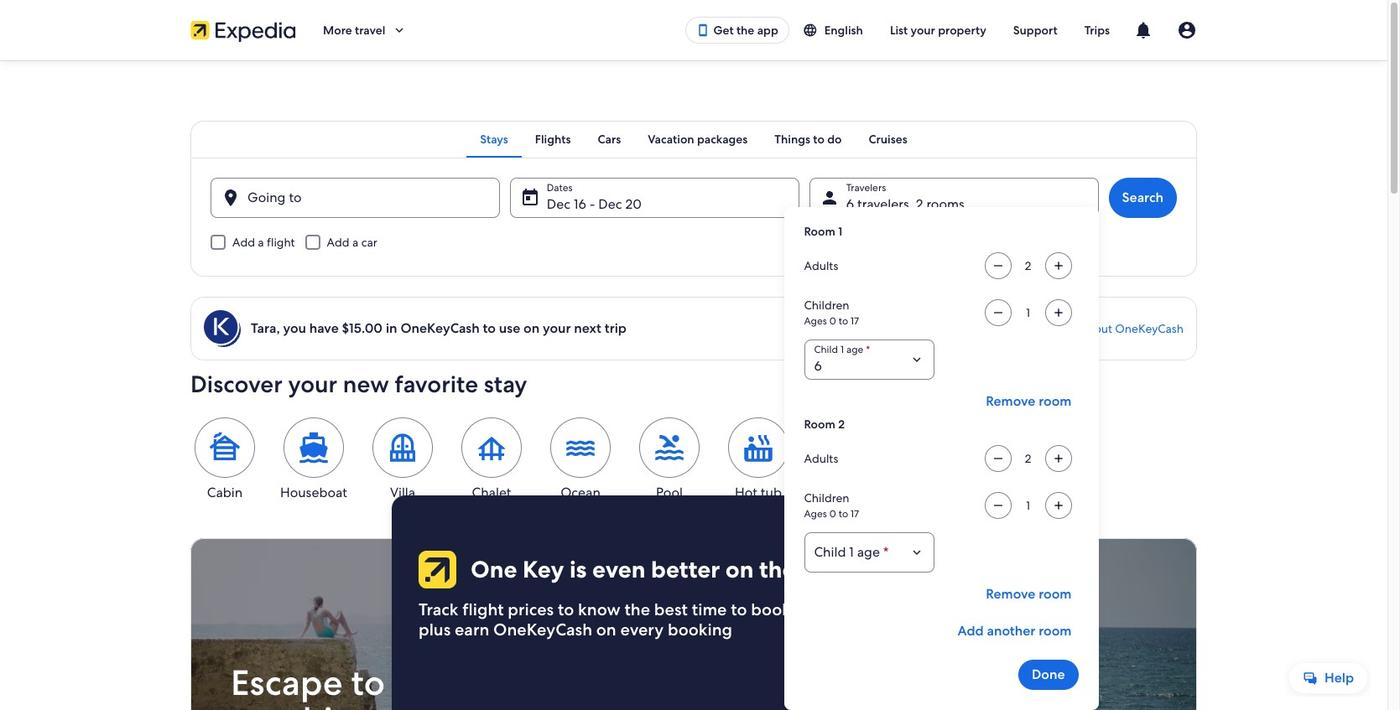 Task type: locate. For each thing, give the bounding box(es) containing it.
0 vertical spatial remove
[[986, 393, 1036, 410]]

room for room 2
[[804, 417, 835, 432]]

1 horizontal spatial dec
[[598, 195, 622, 213]]

new
[[343, 369, 389, 399]]

2 vertical spatial your
[[288, 369, 337, 399]]

onekeycash right about
[[1115, 321, 1184, 336]]

the down plus
[[394, 660, 448, 706]]

0 vertical spatial 2
[[916, 195, 923, 213]]

$15.00
[[342, 320, 383, 337]]

rooms
[[927, 195, 965, 213]]

adults down room 1
[[804, 258, 838, 273]]

travelers,
[[857, 195, 913, 213]]

tab list containing stays
[[190, 121, 1197, 158]]

remove up another
[[986, 586, 1036, 603]]

1 children from the top
[[804, 298, 849, 313]]

room
[[804, 224, 835, 239], [804, 417, 835, 432]]

stays link
[[467, 121, 522, 158]]

even
[[592, 555, 646, 585]]

qr code image
[[872, 570, 969, 667]]

app left small 'image'
[[757, 23, 778, 38]]

a
[[258, 235, 264, 250], [352, 235, 358, 250]]

trips link
[[1071, 15, 1123, 45]]

6 travelers, 2 rooms
[[846, 195, 965, 213]]

dec 16 - dec 20 button
[[510, 178, 799, 218]]

1 17 from the top
[[851, 315, 859, 328]]

children right tub
[[804, 491, 849, 506]]

hot tub
[[735, 484, 782, 502]]

search button
[[1109, 178, 1177, 218]]

1 vertical spatial children
[[804, 491, 849, 506]]

children ages 0 to 17 right tub
[[804, 491, 859, 521]]

0 vertical spatial 17
[[851, 315, 859, 328]]

one
[[471, 555, 517, 585]]

key
[[523, 555, 564, 585]]

dec
[[547, 195, 570, 213], [598, 195, 622, 213]]

chalet
[[472, 484, 511, 502]]

dec right '-'
[[598, 195, 622, 213]]

1 horizontal spatial your
[[543, 320, 571, 337]]

0 horizontal spatial onekeycash
[[400, 320, 480, 337]]

2 horizontal spatial your
[[911, 23, 935, 38]]

remove for room 1
[[986, 393, 1036, 410]]

search
[[1122, 189, 1164, 206]]

on left every
[[596, 619, 616, 641]]

2 left rooms
[[916, 195, 923, 213]]

1 horizontal spatial flight
[[462, 599, 504, 621]]

1 adults from the top
[[804, 258, 838, 273]]

1 vertical spatial children ages 0 to 17
[[804, 491, 859, 521]]

1 room from the top
[[804, 224, 835, 239]]

1 horizontal spatial on
[[596, 619, 616, 641]]

1 vertical spatial 0
[[829, 508, 836, 521]]

2 adults from the top
[[804, 451, 838, 466]]

3 room from the top
[[1039, 622, 1072, 640]]

remove room button up add another room at the right of page
[[979, 580, 1078, 610]]

2 remove from the top
[[986, 586, 1036, 603]]

to
[[813, 132, 825, 147], [839, 315, 848, 328], [483, 320, 496, 337], [839, 508, 848, 521], [558, 599, 574, 621], [731, 599, 747, 621], [351, 660, 385, 706]]

your left next
[[543, 320, 571, 337]]

flights link
[[522, 121, 584, 158]]

0 vertical spatial children ages 0 to 17
[[804, 298, 859, 328]]

0 horizontal spatial your
[[288, 369, 337, 399]]

2 ages from the top
[[804, 508, 827, 521]]

children ages 0 to 17 for 1
[[804, 298, 859, 328]]

the inside escape to the sunshine
[[394, 660, 448, 706]]

1 horizontal spatial add
[[327, 235, 349, 250]]

room up increase the number of adults in room 2 "image"
[[1039, 393, 1072, 410]]

remove up decrease the number of adults in room 2 icon
[[986, 393, 1036, 410]]

english
[[824, 23, 863, 38]]

decrease the number of adults in room 1 image
[[988, 259, 1008, 273]]

ages
[[804, 315, 827, 328], [804, 508, 827, 521]]

discover
[[190, 369, 283, 399]]

0 vertical spatial children
[[804, 298, 849, 313]]

2 vertical spatial on
[[596, 619, 616, 641]]

stays
[[480, 132, 508, 147]]

0 vertical spatial 0
[[829, 315, 836, 328]]

adults down room 2
[[804, 451, 838, 466]]

room left 1
[[804, 224, 835, 239]]

cruises link
[[855, 121, 921, 158]]

remove room button for room 2
[[979, 580, 1078, 610]]

2 17 from the top
[[851, 508, 859, 521]]

villa button
[[368, 418, 437, 502]]

1 horizontal spatial onekeycash
[[493, 619, 592, 641]]

6 travelers, 2 rooms button
[[809, 178, 1099, 218]]

pool button
[[635, 418, 704, 502]]

add inside button
[[958, 622, 984, 640]]

escape to the sunshine main content
[[0, 60, 1388, 711]]

learn about onekeycash
[[1049, 321, 1184, 336]]

2 horizontal spatial add
[[958, 622, 984, 640]]

add for add another room
[[958, 622, 984, 640]]

2 up waterpark
[[838, 417, 845, 432]]

room
[[1039, 393, 1072, 410], [1039, 586, 1072, 603], [1039, 622, 1072, 640]]

2 0 from the top
[[829, 508, 836, 521]]

room right hot tub "button"
[[804, 417, 835, 432]]

2 inside dropdown button
[[916, 195, 923, 213]]

0 vertical spatial app
[[757, 23, 778, 38]]

2 remove room button from the top
[[979, 580, 1078, 610]]

2 children ages 0 to 17 from the top
[[804, 491, 859, 521]]

1 remove from the top
[[986, 393, 1036, 410]]

property
[[938, 23, 986, 38]]

app up flights at the bottom
[[801, 555, 844, 585]]

children for 1
[[804, 298, 849, 313]]

2 horizontal spatial onekeycash
[[1115, 321, 1184, 336]]

0 vertical spatial your
[[911, 23, 935, 38]]

children ages 0 to 17 down room 1
[[804, 298, 859, 328]]

2 remove room from the top
[[986, 586, 1072, 603]]

vacation
[[648, 132, 694, 147]]

0 horizontal spatial add
[[232, 235, 255, 250]]

0 vertical spatial remove room
[[986, 393, 1072, 410]]

1 vertical spatial remove
[[986, 586, 1036, 603]]

remove
[[986, 393, 1036, 410], [986, 586, 1036, 603]]

learn
[[1049, 321, 1078, 336]]

the right get
[[736, 23, 754, 38]]

1 horizontal spatial a
[[352, 235, 358, 250]]

the left best
[[625, 599, 650, 621]]

get the app link
[[686, 17, 789, 44]]

1 vertical spatial flight
[[462, 599, 504, 621]]

villa
[[390, 484, 415, 502]]

travel sale activities deals image
[[190, 539, 1197, 711]]

children down room 1
[[804, 298, 849, 313]]

1 0 from the top
[[829, 315, 836, 328]]

remove room button for room 1
[[979, 387, 1078, 417]]

adults for 1
[[804, 258, 838, 273]]

waterpark
[[815, 484, 879, 502]]

children ages 0 to 17
[[804, 298, 859, 328], [804, 491, 859, 521]]

remove room button
[[979, 387, 1078, 417], [979, 580, 1078, 610]]

increase the number of children in room 2 image
[[1048, 499, 1068, 513]]

dec 16 - dec 20
[[547, 195, 642, 213]]

0 horizontal spatial a
[[258, 235, 264, 250]]

1 vertical spatial room
[[804, 417, 835, 432]]

2 children from the top
[[804, 491, 849, 506]]

your left new
[[288, 369, 337, 399]]

decrease the number of children in room 2 image
[[988, 499, 1008, 513]]

remove room up increase the number of adults in room 2 "image"
[[986, 393, 1072, 410]]

1 remove room from the top
[[986, 393, 1072, 410]]

1 ages from the top
[[804, 315, 827, 328]]

children ages 0 to 17 for 2
[[804, 491, 859, 521]]

the up the book
[[759, 555, 796, 585]]

0 vertical spatial adults
[[804, 258, 838, 273]]

favorite
[[395, 369, 478, 399]]

tab list
[[190, 121, 1197, 158]]

adults
[[804, 258, 838, 273], [804, 451, 838, 466]]

onekeycash
[[400, 320, 480, 337], [1115, 321, 1184, 336], [493, 619, 592, 641]]

-
[[589, 195, 595, 213]]

0 vertical spatial remove room button
[[979, 387, 1078, 417]]

add
[[232, 235, 255, 250], [327, 235, 349, 250], [958, 622, 984, 640]]

onekeycash right in
[[400, 320, 480, 337]]

room right another
[[1039, 622, 1072, 640]]

the
[[736, 23, 754, 38], [759, 555, 796, 585], [625, 599, 650, 621], [394, 660, 448, 706]]

decrease the number of children in room 1 image
[[988, 306, 1008, 320]]

17 for 2
[[851, 508, 859, 521]]

packages
[[697, 132, 748, 147]]

room for room 1
[[1039, 393, 1072, 410]]

0 vertical spatial on
[[524, 320, 540, 337]]

1 children ages 0 to 17 from the top
[[804, 298, 859, 328]]

more
[[323, 23, 352, 38]]

onekeycash down key
[[493, 619, 592, 641]]

2 a from the left
[[352, 235, 358, 250]]

dec left 16
[[547, 195, 570, 213]]

ocean view button
[[546, 418, 615, 518]]

1 vertical spatial room
[[1039, 586, 1072, 603]]

flights
[[535, 132, 571, 147]]

1 horizontal spatial app
[[801, 555, 844, 585]]

done button
[[1018, 660, 1078, 690]]

16
[[574, 195, 586, 213]]

to inside escape to the sunshine
[[351, 660, 385, 706]]

0 vertical spatial flight
[[267, 235, 295, 250]]

support link
[[1000, 15, 1071, 45]]

1 room from the top
[[1039, 393, 1072, 410]]

0 vertical spatial room
[[804, 224, 835, 239]]

decrease the number of adults in room 2 image
[[988, 452, 1008, 466]]

1 remove room button from the top
[[979, 387, 1078, 417]]

more travel
[[323, 23, 385, 38]]

1 vertical spatial 17
[[851, 508, 859, 521]]

trips
[[1084, 23, 1110, 38]]

1 horizontal spatial 2
[[916, 195, 923, 213]]

remove room
[[986, 393, 1072, 410], [986, 586, 1072, 603]]

1 vertical spatial 2
[[838, 417, 845, 432]]

1 vertical spatial ages
[[804, 508, 827, 521]]

2 room from the top
[[1039, 586, 1072, 603]]

increase the number of adults in room 1 image
[[1048, 259, 1068, 273]]

get the app
[[713, 23, 778, 38]]

flights
[[795, 599, 844, 621]]

2 vertical spatial room
[[1039, 622, 1072, 640]]

flight left add a car
[[267, 235, 295, 250]]

0 horizontal spatial dec
[[547, 195, 570, 213]]

1 vertical spatial remove room button
[[979, 580, 1078, 610]]

1 vertical spatial on
[[726, 555, 754, 585]]

your right list
[[911, 23, 935, 38]]

in
[[386, 320, 397, 337]]

2
[[916, 195, 923, 213], [838, 417, 845, 432]]

done
[[1032, 666, 1065, 684]]

0 horizontal spatial app
[[757, 23, 778, 38]]

flight
[[267, 235, 295, 250], [462, 599, 504, 621]]

1 vertical spatial adults
[[804, 451, 838, 466]]

prices
[[508, 599, 554, 621]]

remove room up add another room at the right of page
[[986, 586, 1072, 603]]

increase the number of adults in room 2 image
[[1048, 452, 1068, 466]]

remove room button up increase the number of adults in room 2 "image"
[[979, 387, 1078, 417]]

you
[[283, 320, 306, 337]]

room for room 1
[[804, 224, 835, 239]]

your
[[911, 23, 935, 38], [543, 320, 571, 337], [288, 369, 337, 399]]

flight inside track flight prices to know the best time to book flights plus earn onekeycash on every booking
[[462, 599, 504, 621]]

cabin button
[[190, 418, 259, 502]]

0 vertical spatial room
[[1039, 393, 1072, 410]]

room up add another room at the right of page
[[1039, 586, 1072, 603]]

1 a from the left
[[258, 235, 264, 250]]

remove for room 2
[[986, 586, 1036, 603]]

hot
[[735, 484, 757, 502]]

things to do link
[[761, 121, 855, 158]]

on up time
[[726, 555, 754, 585]]

add a car
[[327, 235, 377, 250]]

1 vertical spatial app
[[801, 555, 844, 585]]

1 vertical spatial remove room
[[986, 586, 1072, 603]]

17 for 1
[[851, 315, 859, 328]]

on right use
[[524, 320, 540, 337]]

add for add a car
[[327, 235, 349, 250]]

0 vertical spatial ages
[[804, 315, 827, 328]]

expedia logo image
[[190, 18, 296, 42]]

0 for 1
[[829, 315, 836, 328]]

flight down one
[[462, 599, 504, 621]]

2 room from the top
[[804, 417, 835, 432]]



Task type: vqa. For each thing, say whether or not it's contained in the screenshot.
the right a
yes



Task type: describe. For each thing, give the bounding box(es) containing it.
cars link
[[584, 121, 634, 158]]

another
[[987, 622, 1036, 640]]

0 horizontal spatial 2
[[838, 417, 845, 432]]

vacation packages link
[[634, 121, 761, 158]]

onekeycash inside track flight prices to know the best time to book flights plus earn onekeycash on every booking
[[493, 619, 592, 641]]

1 vertical spatial your
[[543, 320, 571, 337]]

about
[[1081, 321, 1112, 336]]

booking
[[668, 619, 732, 641]]

learn about onekeycash link
[[1049, 321, 1184, 336]]

remove room for 1
[[986, 393, 1072, 410]]

every
[[620, 619, 664, 641]]

tara image
[[1177, 20, 1197, 40]]

one key blue tier image
[[204, 310, 241, 347]]

pool
[[656, 484, 683, 502]]

ocean
[[561, 484, 601, 502]]

a for car
[[352, 235, 358, 250]]

houseboat
[[280, 484, 347, 502]]

english button
[[789, 15, 877, 45]]

add for add a flight
[[232, 235, 255, 250]]

escape to the sunshine
[[231, 660, 448, 711]]

close image
[[935, 519, 956, 539]]

room 1
[[804, 224, 842, 239]]

hot tub button
[[724, 418, 793, 502]]

app inside the 'escape to the sunshine' main content
[[801, 555, 844, 585]]

view
[[566, 501, 595, 518]]

sunshine
[[231, 697, 374, 711]]

your for discover your new favorite stay
[[288, 369, 337, 399]]

20
[[625, 195, 642, 213]]

car
[[361, 235, 377, 250]]

better
[[651, 555, 720, 585]]

use
[[499, 320, 520, 337]]

tara,
[[251, 320, 280, 337]]

one key is even better on the app
[[471, 555, 844, 585]]

book
[[751, 599, 791, 621]]

remove room for 2
[[986, 586, 1072, 603]]

have
[[309, 320, 339, 337]]

on inside track flight prices to know the best time to book flights plus earn onekeycash on every booking
[[596, 619, 616, 641]]

notifications for menu image
[[1133, 20, 1154, 40]]

escape
[[231, 660, 343, 706]]

earn
[[455, 619, 489, 641]]

0 horizontal spatial on
[[524, 320, 540, 337]]

trailing image
[[392, 23, 407, 38]]

2 dec from the left
[[598, 195, 622, 213]]

small image
[[803, 23, 818, 38]]

1
[[838, 224, 842, 239]]

tub
[[761, 484, 782, 502]]

get
[[713, 23, 734, 38]]

increase the number of children in room 1 image
[[1048, 306, 1068, 320]]

time
[[692, 599, 727, 621]]

know
[[578, 599, 621, 621]]

room for room 2
[[1039, 586, 1072, 603]]

add another room
[[958, 622, 1072, 640]]

chalet button
[[457, 418, 526, 502]]

tara, you have $15.00 in onekeycash to use on your next trip
[[251, 320, 627, 337]]

download button title image
[[697, 23, 710, 37]]

plus
[[419, 619, 451, 641]]

add a flight
[[232, 235, 295, 250]]

ocean view
[[561, 484, 601, 518]]

discover your new favorite stay
[[190, 369, 527, 399]]

0 horizontal spatial flight
[[267, 235, 295, 250]]

next
[[574, 320, 601, 337]]

trip
[[605, 320, 627, 337]]

ages for room 1
[[804, 315, 827, 328]]

a for flight
[[258, 235, 264, 250]]

your for list your property
[[911, 23, 935, 38]]

room inside button
[[1039, 622, 1072, 640]]

expedia logo image
[[415, 551, 456, 589]]

stay
[[484, 369, 527, 399]]

room 2
[[804, 417, 845, 432]]

best
[[654, 599, 688, 621]]

more travel button
[[310, 10, 421, 50]]

track flight prices to know the best time to book flights plus earn onekeycash on every booking
[[419, 599, 844, 641]]

children for 2
[[804, 491, 849, 506]]

cars
[[598, 132, 621, 147]]

cruises
[[869, 132, 908, 147]]

add another room button
[[951, 617, 1078, 647]]

cabin
[[207, 484, 243, 502]]

list
[[890, 23, 908, 38]]

the inside track flight prices to know the best time to book flights plus earn onekeycash on every booking
[[625, 599, 650, 621]]

2 horizontal spatial on
[[726, 555, 754, 585]]

1 dec from the left
[[547, 195, 570, 213]]

things
[[775, 132, 810, 147]]

vacation packages
[[648, 132, 748, 147]]

do
[[827, 132, 842, 147]]

ages for room 2
[[804, 508, 827, 521]]

waterpark button
[[813, 418, 882, 502]]

0 for 2
[[829, 508, 836, 521]]

track
[[419, 599, 459, 621]]

tab list inside the 'escape to the sunshine' main content
[[190, 121, 1197, 158]]

adults for 2
[[804, 451, 838, 466]]

list your property
[[890, 23, 986, 38]]

is
[[570, 555, 587, 585]]

things to do
[[775, 132, 842, 147]]



